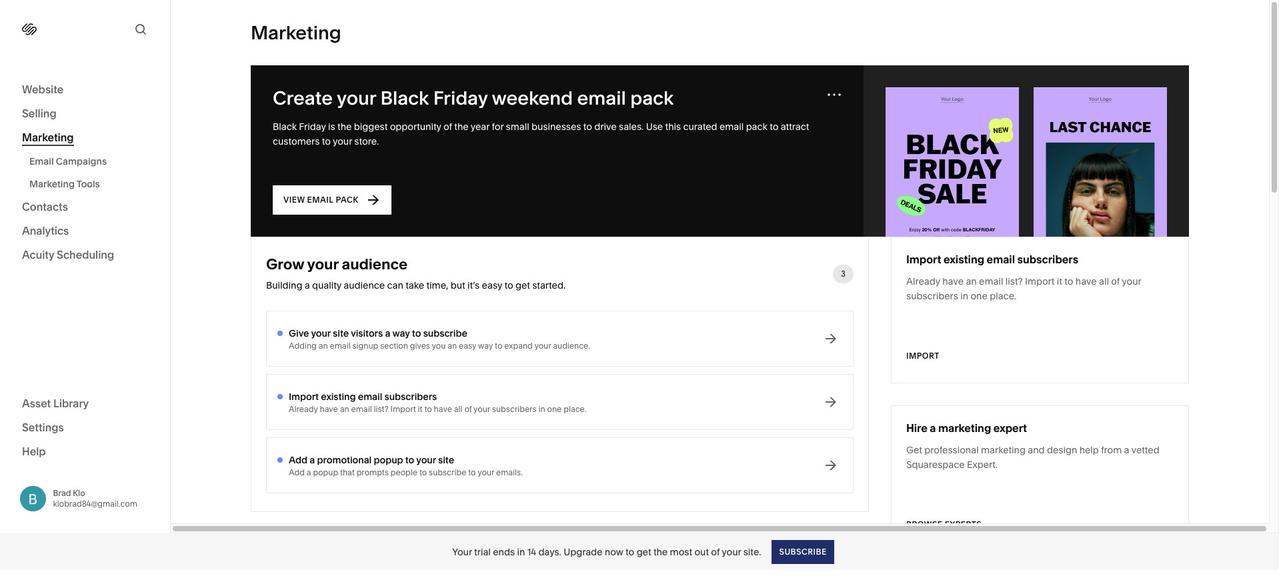 Task type: describe. For each thing, give the bounding box(es) containing it.
now
[[605, 546, 623, 558]]

klo
[[73, 488, 85, 498]]

your
[[722, 546, 741, 558]]

acuity scheduling
[[22, 248, 114, 261]]

asset library link
[[22, 396, 148, 412]]

days.
[[538, 546, 561, 558]]

trial
[[474, 546, 491, 558]]

your trial ends in 14 days. upgrade now to get the most out of your site.
[[452, 546, 761, 558]]

tools
[[76, 178, 100, 190]]

help
[[22, 444, 46, 458]]

contacts
[[22, 200, 68, 213]]

campaigns
[[56, 155, 107, 167]]

selling
[[22, 107, 56, 120]]

asset
[[22, 396, 51, 410]]

in
[[517, 546, 525, 558]]

klobrad84@gmail.com
[[53, 499, 137, 509]]

your
[[452, 546, 472, 558]]

asset library
[[22, 396, 89, 410]]

acuity scheduling link
[[22, 247, 148, 263]]

marketing link
[[22, 130, 148, 146]]

marketing for marketing
[[22, 131, 74, 144]]

brad
[[53, 488, 71, 498]]



Task type: vqa. For each thing, say whether or not it's contained in the screenshot.
MARKETING to the top
yes



Task type: locate. For each thing, give the bounding box(es) containing it.
settings
[[22, 420, 64, 434]]

to
[[626, 546, 634, 558]]

marketing up contacts
[[29, 178, 75, 190]]

of
[[711, 546, 720, 558]]

analytics
[[22, 224, 69, 237]]

subscribe button
[[772, 540, 834, 564]]

help link
[[22, 444, 46, 458]]

brad klo klobrad84@gmail.com
[[53, 488, 137, 509]]

marketing tools link
[[29, 173, 155, 195]]

email campaigns link
[[29, 150, 155, 173]]

email
[[29, 155, 54, 167]]

contacts link
[[22, 199, 148, 215]]

out
[[694, 546, 709, 558]]

marketing
[[22, 131, 74, 144], [29, 178, 75, 190]]

settings link
[[22, 420, 148, 436]]

marketing for marketing tools
[[29, 178, 75, 190]]

selling link
[[22, 106, 148, 122]]

0 vertical spatial marketing
[[22, 131, 74, 144]]

library
[[53, 396, 89, 410]]

marketing tools
[[29, 178, 100, 190]]

the
[[653, 546, 668, 558]]

website
[[22, 83, 64, 96]]

most
[[670, 546, 692, 558]]

scheduling
[[57, 248, 114, 261]]

analytics link
[[22, 223, 148, 239]]

site.
[[743, 546, 761, 558]]

get
[[637, 546, 651, 558]]

marketing inside "link"
[[22, 131, 74, 144]]

ends
[[493, 546, 515, 558]]

upgrade
[[564, 546, 602, 558]]

email campaigns
[[29, 155, 107, 167]]

marketing up email at the top left of page
[[22, 131, 74, 144]]

subscribe
[[779, 546, 827, 556]]

acuity
[[22, 248, 54, 261]]

14
[[527, 546, 536, 558]]

1 vertical spatial marketing
[[29, 178, 75, 190]]

website link
[[22, 82, 148, 98]]



